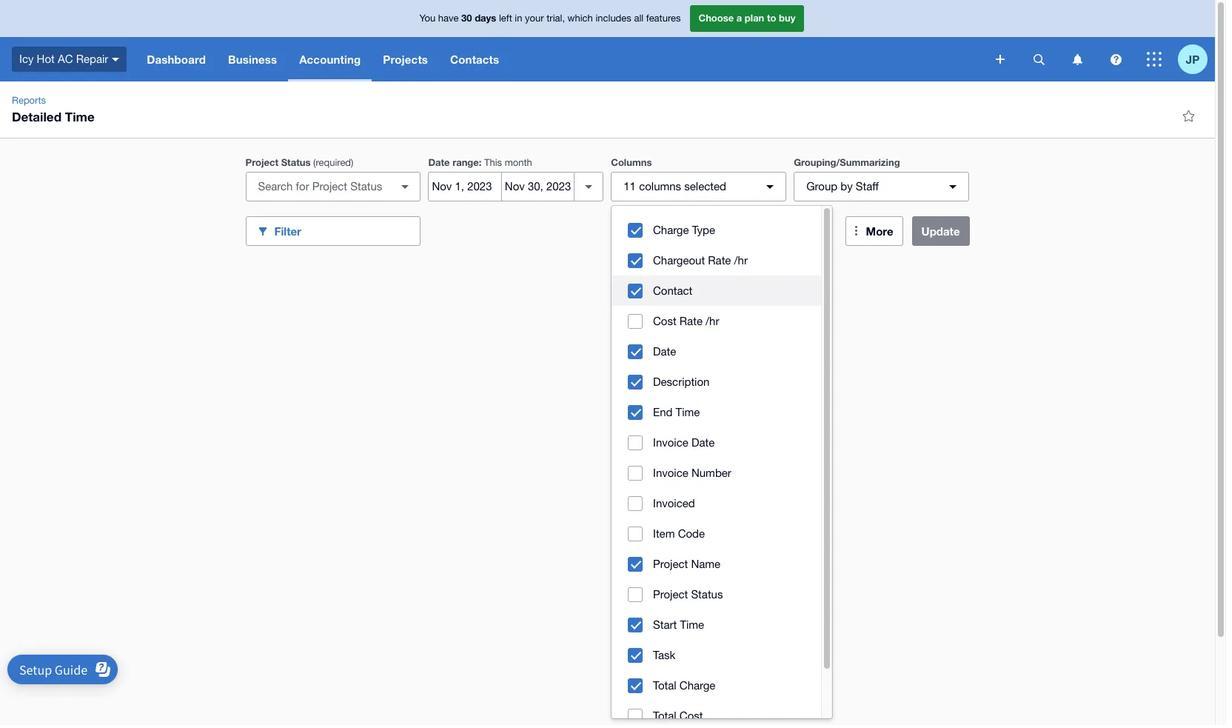 Task type: locate. For each thing, give the bounding box(es) containing it.
/hr up date button
[[706, 315, 720, 327]]

rate for cost
[[680, 315, 703, 327]]

Select end date field
[[502, 173, 574, 201]]

status down name on the bottom right of page
[[692, 588, 723, 601]]

date up the "number"
[[692, 436, 715, 449]]

time inside button
[[680, 619, 705, 631]]

0 horizontal spatial cost
[[653, 315, 677, 327]]

/hr
[[735, 254, 748, 267], [706, 315, 720, 327]]

cost rate /hr button
[[612, 306, 822, 336]]

rate down contact
[[680, 315, 703, 327]]

0 vertical spatial time
[[65, 109, 95, 124]]

1 invoice from the top
[[653, 436, 689, 449]]

0 vertical spatial invoice
[[653, 436, 689, 449]]

total
[[653, 679, 677, 692], [653, 710, 677, 722]]

/hr up contact button
[[735, 254, 748, 267]]

11 columns selected
[[624, 180, 727, 193]]

date range : this month
[[429, 156, 533, 168]]

time right detailed
[[65, 109, 95, 124]]

svg image
[[1148, 52, 1162, 67], [996, 55, 1005, 64]]

contacts
[[450, 53, 500, 66]]

status
[[281, 156, 311, 168], [692, 588, 723, 601]]

code
[[678, 528, 705, 540]]

0 horizontal spatial /hr
[[706, 315, 720, 327]]

staff
[[856, 180, 879, 193]]

0 horizontal spatial status
[[281, 156, 311, 168]]

1 horizontal spatial status
[[692, 588, 723, 601]]

charge
[[653, 224, 689, 236], [680, 679, 716, 692]]

1 vertical spatial time
[[676, 406, 700, 419]]

list box
[[612, 206, 822, 725]]

invoice date button
[[612, 427, 822, 458]]

cost
[[653, 315, 677, 327], [680, 710, 703, 722]]

0 horizontal spatial svg image
[[996, 55, 1005, 64]]

1 vertical spatial charge
[[680, 679, 716, 692]]

None field
[[246, 172, 421, 202]]

navigation inside banner
[[136, 37, 986, 81]]

project down item
[[653, 558, 688, 570]]

group containing charge type
[[612, 206, 833, 725]]

0 vertical spatial project
[[246, 156, 279, 168]]

project left (
[[246, 156, 279, 168]]

charge up chargeout
[[653, 224, 689, 236]]

Search for Project Status text field
[[246, 173, 394, 201]]

description
[[653, 376, 710, 388]]

cost rate /hr
[[653, 315, 720, 327]]

total inside total cost button
[[653, 710, 677, 722]]

your
[[525, 13, 544, 24]]

invoice for invoice date
[[653, 436, 689, 449]]

0 vertical spatial /hr
[[735, 254, 748, 267]]

date up description
[[653, 345, 677, 358]]

rate inside button
[[708, 254, 732, 267]]

status for project status
[[692, 588, 723, 601]]

project name button
[[612, 549, 822, 579]]

/hr inside button
[[706, 315, 720, 327]]

rate down charge type button
[[708, 254, 732, 267]]

2 total from the top
[[653, 710, 677, 722]]

0 vertical spatial total
[[653, 679, 677, 692]]

dashboard
[[147, 53, 206, 66]]

1 total from the top
[[653, 679, 677, 692]]

jp button
[[1179, 37, 1216, 81]]

status inside button
[[692, 588, 723, 601]]

1 horizontal spatial date
[[653, 345, 677, 358]]

/hr inside button
[[735, 254, 748, 267]]

1 vertical spatial status
[[692, 588, 723, 601]]

total down total charge
[[653, 710, 677, 722]]

1 vertical spatial invoice
[[653, 467, 689, 479]]

1 horizontal spatial cost
[[680, 710, 703, 722]]

0 vertical spatial charge
[[653, 224, 689, 236]]

left
[[499, 13, 512, 24]]

1 horizontal spatial /hr
[[735, 254, 748, 267]]

1 vertical spatial cost
[[680, 710, 703, 722]]

you have 30 days left in your trial, which includes all features
[[420, 12, 681, 24]]

cost down contact
[[653, 315, 677, 327]]

rate inside button
[[680, 315, 703, 327]]

project for project name
[[653, 558, 688, 570]]

contacts button
[[439, 37, 511, 81]]

rate
[[708, 254, 732, 267], [680, 315, 703, 327]]

contact
[[653, 284, 693, 297]]

business button
[[217, 37, 288, 81]]

invoice for invoice number
[[653, 467, 689, 479]]

invoice down end time
[[653, 436, 689, 449]]

status left (
[[281, 156, 311, 168]]

project for project status
[[653, 588, 688, 601]]

svg image
[[1034, 54, 1045, 65], [1073, 54, 1083, 65], [1111, 54, 1122, 65], [112, 58, 119, 61]]

time
[[65, 109, 95, 124], [676, 406, 700, 419], [680, 619, 705, 631]]

add to favourites image
[[1174, 101, 1204, 130]]

navigation containing dashboard
[[136, 37, 986, 81]]

2 vertical spatial project
[[653, 588, 688, 601]]

project up 'start'
[[653, 588, 688, 601]]

project
[[246, 156, 279, 168], [653, 558, 688, 570], [653, 588, 688, 601]]

date
[[429, 156, 450, 168], [653, 345, 677, 358], [692, 436, 715, 449]]

2 invoice from the top
[[653, 467, 689, 479]]

group
[[612, 206, 833, 725]]

11
[[624, 180, 636, 193]]

0 horizontal spatial date
[[429, 156, 450, 168]]

:
[[479, 156, 482, 168]]

1 horizontal spatial rate
[[708, 254, 732, 267]]

invoice number button
[[612, 458, 822, 488]]

cost down total charge
[[680, 710, 703, 722]]

1 vertical spatial total
[[653, 710, 677, 722]]

1 vertical spatial rate
[[680, 315, 703, 327]]

charge up total cost button
[[680, 679, 716, 692]]

time right 'start'
[[680, 619, 705, 631]]

2 vertical spatial time
[[680, 619, 705, 631]]

0 vertical spatial cost
[[653, 315, 677, 327]]

0 vertical spatial date
[[429, 156, 450, 168]]

update button
[[912, 216, 970, 246]]

invoice up invoiced
[[653, 467, 689, 479]]

range
[[453, 156, 479, 168]]

0 horizontal spatial rate
[[680, 315, 703, 327]]

total down task
[[653, 679, 677, 692]]

chargeout
[[653, 254, 705, 267]]

grouping/summarizing
[[794, 156, 901, 168]]

reports detailed time
[[12, 95, 95, 124]]

0 vertical spatial rate
[[708, 254, 732, 267]]

time right 'end'
[[676, 406, 700, 419]]

task button
[[612, 640, 822, 670]]

icy hot ac repair button
[[0, 37, 136, 81]]

date left "range"
[[429, 156, 450, 168]]

this
[[485, 157, 502, 168]]

status for project status ( required )
[[281, 156, 311, 168]]

banner
[[0, 0, 1216, 81]]

0 vertical spatial status
[[281, 156, 311, 168]]

selected
[[685, 180, 727, 193]]

all
[[634, 13, 644, 24]]

time inside "button"
[[676, 406, 700, 419]]

/hr for cost rate /hr
[[706, 315, 720, 327]]

1 vertical spatial project
[[653, 558, 688, 570]]

2 vertical spatial date
[[692, 436, 715, 449]]

navigation
[[136, 37, 986, 81]]

1 vertical spatial date
[[653, 345, 677, 358]]

group by staff
[[807, 180, 879, 193]]

invoice
[[653, 436, 689, 449], [653, 467, 689, 479]]

total inside total charge button
[[653, 679, 677, 692]]

banner containing jp
[[0, 0, 1216, 81]]

1 vertical spatial /hr
[[706, 315, 720, 327]]



Task type: vqa. For each thing, say whether or not it's contained in the screenshot.
Contacts
yes



Task type: describe. For each thing, give the bounding box(es) containing it.
list of convenience dates image
[[574, 172, 604, 202]]

to
[[767, 12, 777, 24]]

filter button
[[246, 216, 421, 246]]

start time
[[653, 619, 705, 631]]

jp
[[1187, 52, 1200, 66]]

30
[[462, 12, 472, 24]]

features
[[647, 13, 681, 24]]

group
[[807, 180, 838, 193]]

open image
[[391, 172, 420, 202]]

invoiced
[[653, 497, 695, 510]]

invoice number
[[653, 467, 732, 479]]

date button
[[612, 336, 822, 367]]

ac
[[58, 52, 73, 65]]

name
[[692, 558, 721, 570]]

date for date range : this month
[[429, 156, 450, 168]]

total for total charge
[[653, 679, 677, 692]]

in
[[515, 13, 523, 24]]

item
[[653, 528, 675, 540]]

a
[[737, 12, 743, 24]]

chargeout rate /hr
[[653, 254, 748, 267]]

project status
[[653, 588, 723, 601]]

trial,
[[547, 13, 565, 24]]

accounting button
[[288, 37, 372, 81]]

icy
[[19, 52, 34, 65]]

group by staff button
[[794, 172, 970, 202]]

time inside reports detailed time
[[65, 109, 95, 124]]

business
[[228, 53, 277, 66]]

chargeout rate /hr button
[[612, 245, 822, 276]]

date for date
[[653, 345, 677, 358]]

buy
[[779, 12, 796, 24]]

project status button
[[612, 579, 822, 610]]

number
[[692, 467, 732, 479]]

total cost button
[[612, 701, 822, 725]]

month
[[505, 157, 533, 168]]

)
[[351, 157, 354, 168]]

have
[[438, 13, 459, 24]]

charge type
[[653, 224, 716, 236]]

rate for chargeout
[[708, 254, 732, 267]]

invoice date
[[653, 436, 715, 449]]

choose a plan to buy
[[699, 12, 796, 24]]

task
[[653, 649, 676, 662]]

end time
[[653, 406, 700, 419]]

update
[[922, 224, 961, 238]]

2 horizontal spatial date
[[692, 436, 715, 449]]

total cost
[[653, 710, 703, 722]]

which
[[568, 13, 593, 24]]

reports link
[[6, 93, 52, 108]]

projects button
[[372, 37, 439, 81]]

list box containing charge type
[[612, 206, 822, 725]]

days
[[475, 12, 497, 24]]

hot
[[37, 52, 55, 65]]

/hr for chargeout rate /hr
[[735, 254, 748, 267]]

repair
[[76, 52, 108, 65]]

time for start
[[680, 619, 705, 631]]

required
[[316, 157, 351, 168]]

(
[[313, 157, 316, 168]]

charge type button
[[612, 215, 822, 245]]

by
[[841, 180, 853, 193]]

time for end
[[676, 406, 700, 419]]

dashboard link
[[136, 37, 217, 81]]

project name
[[653, 558, 721, 570]]

start
[[653, 619, 677, 631]]

more button
[[846, 216, 904, 246]]

item code button
[[612, 519, 822, 549]]

end
[[653, 406, 673, 419]]

item code
[[653, 528, 705, 540]]

icy hot ac repair
[[19, 52, 108, 65]]

start time button
[[612, 610, 822, 640]]

project status ( required )
[[246, 156, 354, 168]]

total charge button
[[612, 670, 822, 701]]

contact button
[[612, 276, 822, 306]]

cost inside button
[[653, 315, 677, 327]]

total charge
[[653, 679, 716, 692]]

end time button
[[612, 397, 822, 427]]

1 horizontal spatial svg image
[[1148, 52, 1162, 67]]

reports
[[12, 95, 46, 106]]

type
[[692, 224, 716, 236]]

you
[[420, 13, 436, 24]]

columns
[[639, 180, 682, 193]]

plan
[[745, 12, 765, 24]]

total for total cost
[[653, 710, 677, 722]]

project for project status ( required )
[[246, 156, 279, 168]]

filter
[[274, 224, 301, 237]]

Select start date field
[[429, 173, 501, 201]]

projects
[[383, 53, 428, 66]]

invoiced button
[[612, 488, 822, 519]]

choose
[[699, 12, 734, 24]]

description button
[[612, 367, 822, 397]]

detailed
[[12, 109, 62, 124]]

cost inside button
[[680, 710, 703, 722]]

includes
[[596, 13, 632, 24]]

svg image inside icy hot ac repair "popup button"
[[112, 58, 119, 61]]

more
[[867, 224, 894, 238]]

columns
[[611, 156, 652, 168]]

accounting
[[299, 53, 361, 66]]



